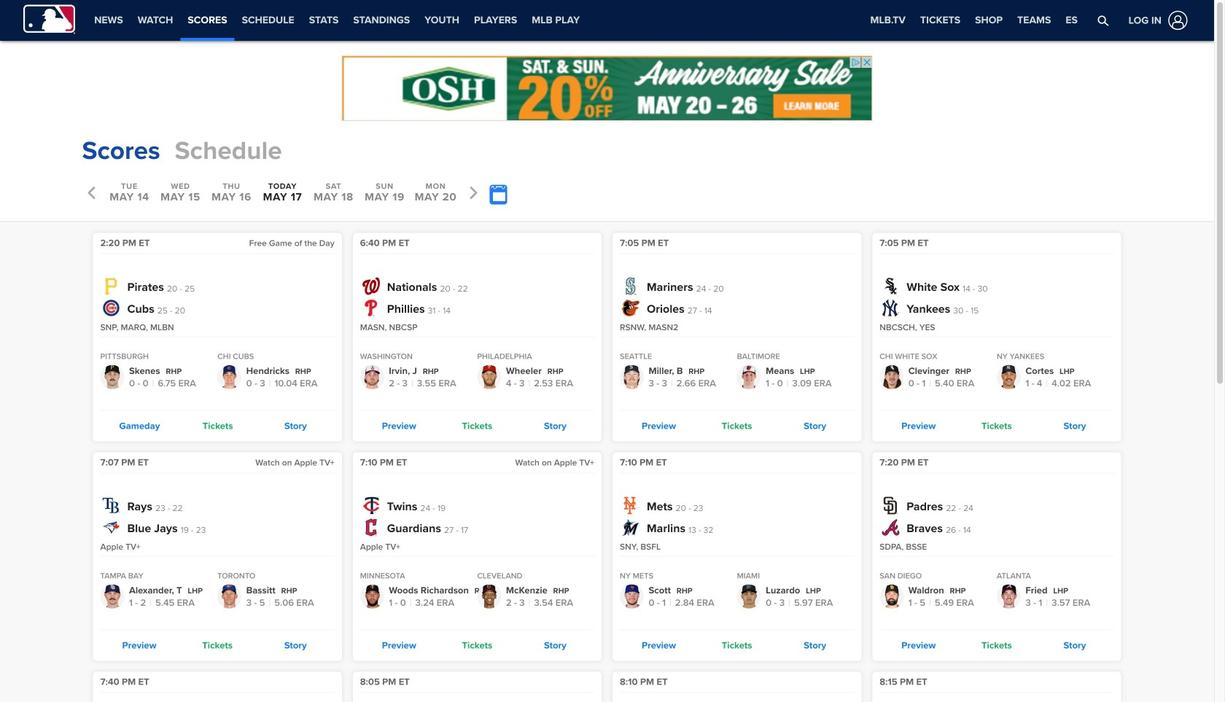 Task type: describe. For each thing, give the bounding box(es) containing it.
blue jays image
[[102, 519, 120, 536]]

tertiary navigation element
[[863, 0, 1085, 41]]

scott image
[[620, 585, 644, 609]]

skenes image
[[100, 365, 124, 389]]

marlins image
[[622, 519, 640, 536]]

braves image
[[882, 519, 899, 536]]

nationals image
[[362, 278, 380, 295]]

twins image
[[362, 497, 380, 515]]

mariners image
[[622, 278, 640, 295]]

means image
[[737, 365, 761, 389]]

mets image
[[622, 497, 640, 515]]

cubs image
[[102, 299, 120, 317]]

luzardo image
[[737, 585, 761, 609]]

wheeler image
[[477, 365, 501, 389]]

waldron image
[[880, 585, 904, 609]]

hendricks image
[[217, 365, 242, 389]]

top navigation menu bar
[[0, 0, 1214, 41]]

yankees image
[[882, 299, 899, 317]]

alexander, t image
[[100, 585, 124, 609]]

irvin, j image
[[360, 365, 384, 389]]

0 vertical spatial advertisement element
[[342, 55, 873, 121]]

1 secondary navigation element from the left
[[87, 0, 587, 41]]

rays image
[[102, 497, 120, 515]]

orioles image
[[622, 299, 640, 317]]

2 secondary navigation element from the left
[[587, 0, 710, 41]]

padres image
[[882, 497, 899, 515]]

1 vertical spatial advertisement element
[[914, 133, 1132, 169]]



Task type: locate. For each thing, give the bounding box(es) containing it.
guardians image
[[362, 519, 380, 536]]

1 horizontal spatial advertisement element
[[914, 133, 1132, 169]]

secondary navigation element
[[87, 0, 587, 41], [587, 0, 710, 41]]

fried image
[[997, 585, 1021, 609]]

0 horizontal spatial advertisement element
[[342, 55, 873, 121]]

clevinger image
[[880, 365, 904, 389]]

woods richardson image
[[360, 585, 384, 609]]

mckenzie image
[[477, 585, 501, 609]]

cortes image
[[997, 365, 1021, 389]]

pirates image
[[102, 278, 120, 295]]

advertisement element
[[342, 55, 873, 121], [914, 133, 1132, 169]]

major league baseball image
[[23, 5, 75, 34]]

miller, b image
[[620, 365, 644, 389]]

phillies image
[[362, 299, 380, 317]]

white sox image
[[882, 278, 899, 295]]

None text field
[[491, 186, 507, 204]]

bassitt image
[[217, 585, 242, 609]]



Task type: vqa. For each thing, say whether or not it's contained in the screenshot.
&
no



